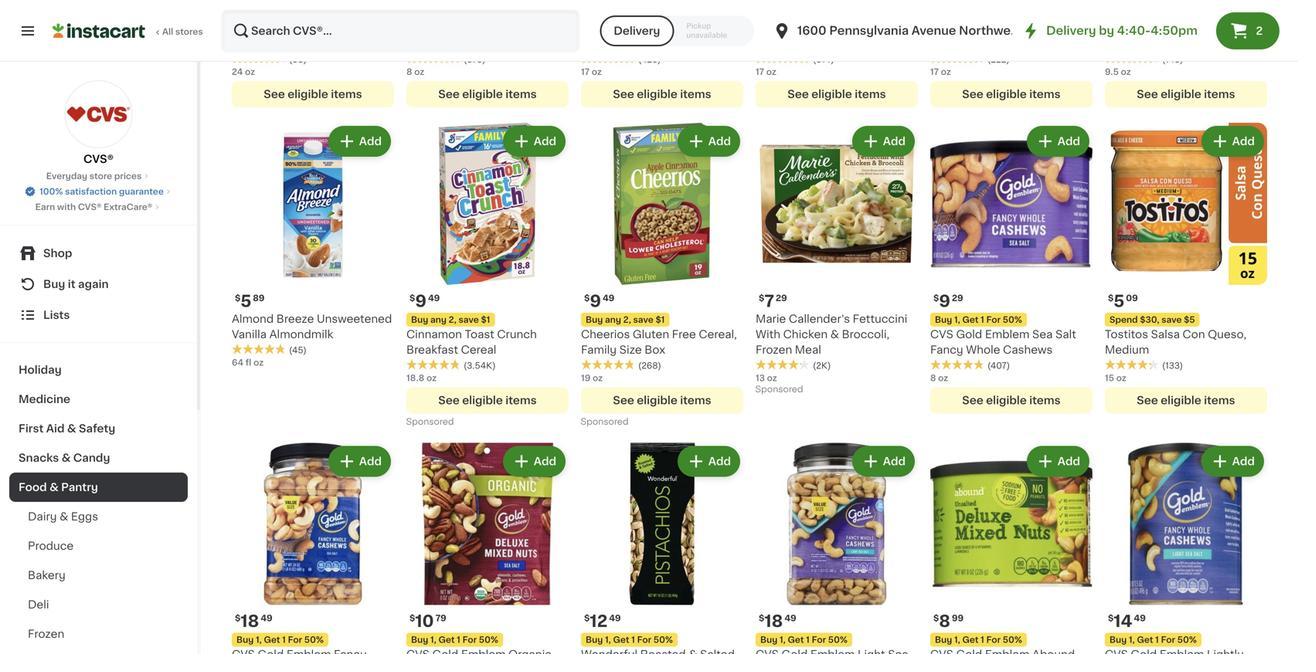 Task type: describe. For each thing, give the bounding box(es) containing it.
prices
[[114, 172, 142, 180]]

chocolate
[[1130, 38, 1186, 49]]

cvs® inside earn with cvs® extracare® link
[[78, 203, 102, 211]]

see for see eligible items button under (407) at the right of page
[[962, 395, 983, 406]]

(425)
[[638, 55, 661, 64]]

light inside the buy 1, get 1 for 50% cvs gold emblem light sea salt mixed nuts with peanuts
[[334, 23, 361, 33]]

oz for cvs gold emblem sea salt deluxe mixed nuts
[[592, 67, 602, 76]]

see for see eligible items button under (143)
[[1137, 89, 1158, 99]]

5 for spend
[[1114, 293, 1124, 309]]

product group containing 8
[[930, 443, 1093, 654]]

49 inside $ 14 49
[[1134, 614, 1146, 623]]

again
[[78, 279, 109, 290]]

1600
[[797, 25, 827, 36]]

17 for cvs gold emblem deluxe mixed nuts
[[930, 67, 939, 76]]

salt inside "cvs gold emblem sea salt fancy whole cashews"
[[1055, 329, 1076, 340]]

instacart logo image
[[53, 22, 145, 40]]

breeze
[[276, 314, 314, 324]]

$1 for toast
[[481, 315, 490, 324]]

100% satisfaction guarantee
[[39, 187, 164, 196]]

eligible down (58)
[[288, 89, 328, 99]]

vanilla
[[232, 329, 267, 340]]

all
[[162, 27, 173, 36]]

2, for cheerios
[[623, 315, 631, 324]]

oz for cvs gold emblem almonds, milk chocolate covered
[[1121, 67, 1131, 76]]

deli
[[28, 600, 49, 610]]

mixed inside the buy 1, get 1 for 50% cvs gold emblem light sea salt mixed nuts with peanuts
[[255, 38, 288, 49]]

it
[[68, 279, 75, 290]]

medium
[[1105, 344, 1149, 355]]

2 horizontal spatial sponsored badge image
[[756, 385, 802, 394]]

emblem inside the buy 1, get 1 for 50% cvs gold emblem light sea salt mixed nuts with peanuts
[[287, 23, 331, 33]]

15 oz
[[1105, 374, 1126, 382]]

see eligible items button down (133) on the right
[[1105, 387, 1267, 414]]

oz for cinnamon toast crunch breakfast cereal
[[427, 374, 437, 382]]

nuts inside cvs gold emblem light sea salt deluxe mixed nuts
[[856, 38, 881, 49]]

almond breeze unsweetened vanilla almondmilk
[[232, 314, 392, 340]]

milk
[[1105, 38, 1127, 49]]

(375)
[[464, 55, 486, 64]]

product group containing 10
[[406, 443, 569, 654]]

salt inside buy 1, get 1 for 50% cvs gold emblem sea salt deluxe mixed nuts
[[706, 23, 727, 33]]

emblem for cvs gold emblem almonds, milk chocolate covered
[[1160, 23, 1204, 33]]

size
[[619, 344, 642, 355]]

(407)
[[987, 361, 1010, 370]]

crunch
[[497, 329, 537, 340]]

all stores
[[162, 27, 203, 36]]

cereal,
[[699, 329, 737, 340]]

cvs for cvs gold emblem sea salt fancy whole cashews
[[930, 329, 953, 340]]

gold for cvs gold emblem almonds, milk chocolate covered
[[1131, 23, 1157, 33]]

get inside buy 1, get 1 for 50% cvs gold emblem sea salt deluxe mixed nuts
[[613, 9, 629, 18]]

50% inside the buy 1, get 1 for 50% cvs gold emblem light sea salt mixed nuts with peanuts
[[304, 9, 324, 18]]

con
[[1183, 329, 1205, 340]]

$30,
[[1140, 315, 1159, 324]]

cvs for cvs gold emblem light sea salt deluxe mixed nuts
[[756, 23, 779, 33]]

18.8 oz
[[406, 374, 437, 382]]

see eligible items button down (425) at the top of page
[[581, 81, 743, 107]]

emblem inside buy 1, get 1 for 50% cvs gold emblem sea salt deluxe mixed nuts
[[636, 23, 680, 33]]

gold inside buy 1, get 1 for 50% cvs gold emblem sea salt deluxe mixed nuts
[[607, 23, 633, 33]]

oz for marie callender's fettuccini with chicken & broccoli, frozen meal
[[767, 374, 777, 382]]

oz for cvs gold emblem light sea salt mixed nuts with peanuts
[[245, 67, 255, 76]]

& for eggs
[[60, 512, 68, 522]]

gold inside the buy 1, get 1 for 50% cvs gold emblem light sea salt mixed nuts with peanuts
[[258, 23, 284, 33]]

cvs® inside cvs® link
[[83, 154, 114, 165]]

gold for cvs gold emblem sea salt fancy whole cashews
[[956, 329, 982, 340]]

64 fl oz
[[232, 358, 264, 367]]

product group containing cvs gold emblem sea salt deluxe mixed nuts
[[581, 0, 743, 107]]

cinnamon
[[406, 329, 462, 340]]

$ 12 49
[[584, 613, 621, 630]]

covered
[[1189, 38, 1235, 49]]

eligible down (133) on the right
[[1161, 395, 1201, 406]]

cvs gold emblem sea salt fancy whole cashews
[[930, 329, 1076, 355]]

cvs gold emblem light sea salt deluxe mixed nuts
[[756, 23, 908, 49]]

89
[[253, 294, 265, 302]]

1600 pennsylvania avenue northwest button
[[773, 9, 1022, 53]]

cereal
[[461, 344, 496, 355]]

dairy
[[28, 512, 57, 522]]

delivery by 4:40-4:50pm link
[[1022, 22, 1198, 40]]

salsa
[[1151, 329, 1180, 340]]

2 18 from the left
[[764, 613, 783, 630]]

produce
[[28, 541, 74, 552]]

$ inside $ 5 89
[[235, 294, 241, 302]]

(45)
[[289, 346, 307, 354]]

buy inside the buy 1, get 1 for 50% cvs gold emblem light sea salt mixed nuts with peanuts
[[236, 9, 254, 18]]

frozen inside marie callender's fettuccini with chicken & broccoli, frozen meal
[[756, 344, 792, 355]]

$ 14 49
[[1108, 613, 1146, 630]]

see for see eligible items button underneath (375)
[[438, 89, 460, 99]]

$ 9 29
[[933, 293, 963, 309]]

product group containing cvs gold emblem deluxe mixed nuts
[[930, 0, 1093, 107]]

5 for almond
[[241, 293, 251, 309]]

eligible down (222)
[[986, 89, 1027, 99]]

guarantee
[[119, 187, 164, 196]]

24
[[232, 67, 243, 76]]

fl
[[246, 358, 251, 367]]

see eligible items button down (375)
[[406, 81, 569, 107]]

deluxe inside "cvs gold emblem deluxe mixed nuts"
[[1032, 23, 1070, 33]]

8 oz for (375)
[[406, 67, 424, 76]]

see eligible items button down (143)
[[1105, 81, 1267, 107]]

13
[[756, 374, 765, 382]]

29 for 9
[[952, 294, 963, 302]]

eligible down (425) at the top of page
[[637, 89, 678, 99]]

for inside buy 1, get 1 for 50% cvs gold emblem sea salt deluxe mixed nuts
[[637, 9, 651, 18]]

1 $ 18 49 from the left
[[235, 613, 273, 630]]

eligible down (268)
[[637, 395, 678, 406]]

10
[[415, 613, 434, 630]]

tostitos salsa con queso, medium
[[1105, 329, 1247, 355]]

1 18 from the left
[[241, 613, 259, 630]]

see eligible items button down (58)
[[232, 81, 394, 107]]

delivery for delivery by 4:40-4:50pm
[[1046, 25, 1096, 36]]

cvs® link
[[65, 80, 133, 167]]

$ inside the $ 5 09
[[1108, 294, 1114, 302]]

14
[[1114, 613, 1132, 630]]

deluxe inside buy 1, get 1 for 50% cvs gold emblem sea salt deluxe mixed nuts
[[581, 38, 619, 49]]

deluxe inside cvs gold emblem light sea salt deluxe mixed nuts
[[779, 38, 817, 49]]

product group containing 12
[[581, 443, 743, 654]]

17 oz for cvs gold emblem deluxe mixed nuts
[[930, 67, 951, 76]]

shop
[[43, 248, 72, 259]]

fettuccini
[[853, 314, 907, 324]]

see eligible items down (375)
[[438, 89, 537, 99]]

18.8
[[406, 374, 424, 382]]

eligible down (407) at the right of page
[[986, 395, 1027, 406]]

8 for (407)
[[930, 374, 936, 382]]

snacks & candy
[[19, 453, 110, 464]]

get inside the buy 1, get 1 for 50% cvs gold emblem light sea salt mixed nuts with peanuts
[[264, 9, 280, 18]]

medicine link
[[9, 385, 188, 414]]

whole
[[966, 344, 1000, 355]]

cheerios gluten free cereal, family size box
[[581, 329, 737, 355]]

pantry
[[61, 482, 98, 493]]

oz for cheerios gluten free cereal, family size box
[[593, 374, 603, 382]]

2
[[1256, 25, 1263, 36]]

holiday
[[19, 365, 62, 376]]

eligible down the (3.54k)
[[462, 395, 503, 406]]

chicken
[[783, 329, 828, 340]]

earn
[[35, 203, 55, 211]]

see eligible items down (514)
[[788, 89, 886, 99]]

dairy & eggs
[[28, 512, 98, 522]]

2 vertical spatial 8
[[939, 613, 950, 630]]

any for cheerios
[[605, 315, 621, 324]]

mixed inside cvs gold emblem light sea salt deluxe mixed nuts
[[820, 38, 853, 49]]

oz for cvs gold emblem sea salt fancy whole cashews
[[938, 374, 948, 382]]

$1 for gluten
[[656, 315, 665, 324]]

pennsylvania
[[829, 25, 909, 36]]

product group containing cvs gold emblem light sea salt deluxe mixed nuts
[[756, 0, 918, 107]]

first aid & safety link
[[9, 414, 188, 444]]

buy it again link
[[9, 269, 188, 300]]

salt inside cvs gold emblem light sea salt deluxe mixed nuts
[[756, 38, 776, 49]]

see for see eligible items button under (222)
[[962, 89, 983, 99]]

19 oz
[[581, 374, 603, 382]]

(143)
[[1162, 55, 1183, 64]]

gold for cvs gold emblem light sea salt deluxe mixed nuts
[[782, 23, 808, 33]]

food
[[19, 482, 47, 493]]

service type group
[[600, 15, 754, 46]]

delivery button
[[600, 15, 674, 46]]

buy inside buy 1, get 1 for 50% cvs gold emblem sea salt deluxe mixed nuts
[[586, 9, 603, 18]]

99
[[952, 614, 964, 623]]

100% satisfaction guarantee button
[[24, 182, 173, 198]]

emblem for cvs gold emblem light sea salt deluxe mixed nuts
[[810, 23, 855, 33]]

17 oz for cvs gold emblem sea salt deluxe mixed nuts
[[581, 67, 602, 76]]

stores
[[175, 27, 203, 36]]

gluten
[[633, 329, 669, 340]]

see for see eligible items button underneath (514)
[[788, 89, 809, 99]]

9.5 oz
[[1105, 67, 1131, 76]]

all stores link
[[53, 9, 204, 53]]



Task type: locate. For each thing, give the bounding box(es) containing it.
with inside the buy 1, get 1 for 50% cvs gold emblem light sea salt mixed nuts with peanuts
[[320, 38, 345, 49]]

cvs for cvs gold emblem deluxe mixed nuts
[[930, 23, 953, 33]]

food & pantry
[[19, 482, 98, 493]]

light inside cvs gold emblem light sea salt deluxe mixed nuts
[[858, 23, 885, 33]]

29 for 7
[[776, 294, 787, 302]]

1 horizontal spatial frozen
[[756, 344, 792, 355]]

0 horizontal spatial $1
[[481, 315, 490, 324]]

callender's
[[789, 314, 850, 324]]

emblem up cashews
[[985, 329, 1030, 340]]

sea
[[364, 23, 384, 33], [683, 23, 703, 33], [888, 23, 908, 33], [1032, 329, 1053, 340]]

0 horizontal spatial 9
[[415, 293, 426, 309]]

sea up cashews
[[1032, 329, 1053, 340]]

1 horizontal spatial light
[[858, 23, 885, 33]]

for inside the buy 1, get 1 for 50% cvs gold emblem light sea salt mixed nuts with peanuts
[[288, 9, 302, 18]]

with inside marie callender's fettuccini with chicken & broccoli, frozen meal
[[756, 329, 780, 340]]

nuts up (58)
[[291, 38, 317, 49]]

1 horizontal spatial 29
[[952, 294, 963, 302]]

29 inside $ 7 29
[[776, 294, 787, 302]]

0 horizontal spatial buy any 2, save $1
[[411, 315, 490, 324]]

any up cheerios
[[605, 315, 621, 324]]

2 light from the left
[[858, 23, 885, 33]]

gold
[[258, 23, 284, 33], [607, 23, 633, 33], [782, 23, 808, 33], [956, 23, 982, 33], [1131, 23, 1157, 33], [956, 329, 982, 340]]

1 inside the buy 1, get 1 for 50% cvs gold emblem light sea salt mixed nuts with peanuts
[[282, 9, 286, 18]]

add button
[[330, 127, 389, 155], [504, 127, 564, 155], [679, 127, 739, 155], [854, 127, 913, 155], [1028, 127, 1088, 155], [1203, 127, 1263, 155], [330, 448, 389, 475], [504, 448, 564, 475], [679, 448, 739, 475], [854, 448, 913, 475], [1028, 448, 1088, 475], [1203, 448, 1263, 475]]

oz right fl
[[253, 358, 264, 367]]

0 horizontal spatial frozen
[[28, 629, 64, 640]]

cvs inside the cvs gold emblem almonds, milk chocolate covered
[[1105, 23, 1128, 33]]

17 oz down avenue
[[930, 67, 951, 76]]

3 17 oz from the left
[[930, 67, 951, 76]]

product group
[[232, 0, 394, 107], [406, 0, 569, 107], [581, 0, 743, 107], [756, 0, 918, 107], [930, 0, 1093, 107], [1105, 0, 1267, 107], [232, 123, 394, 369], [406, 123, 569, 431], [581, 123, 743, 431], [756, 123, 918, 398], [930, 123, 1093, 414], [1105, 123, 1267, 414], [232, 443, 394, 654], [406, 443, 569, 654], [581, 443, 743, 654], [756, 443, 918, 654], [930, 443, 1093, 654], [1105, 443, 1267, 654]]

shop link
[[9, 238, 188, 269]]

sponsored badge image down 18.8 oz
[[406, 418, 453, 427]]

cvs inside the buy 1, get 1 for 50% cvs gold emblem light sea salt mixed nuts with peanuts
[[232, 23, 255, 33]]

sponsored badge image down the 19 oz
[[581, 418, 628, 427]]

any
[[430, 315, 447, 324], [605, 315, 621, 324]]

gold inside "cvs gold emblem deluxe mixed nuts"
[[956, 23, 982, 33]]

$ 8 99
[[933, 613, 964, 630]]

buy any 2, save $1 up cheerios
[[586, 315, 665, 324]]

1 horizontal spatial 17
[[756, 67, 764, 76]]

oz for tostitos salsa con queso, medium
[[1116, 374, 1126, 382]]

with down marie
[[756, 329, 780, 340]]

2 button
[[1216, 12, 1280, 49]]

for
[[288, 9, 302, 18], [463, 9, 477, 18], [637, 9, 651, 18], [986, 315, 1001, 324], [288, 636, 302, 644], [463, 636, 477, 644], [637, 636, 651, 644], [812, 636, 826, 644], [986, 636, 1001, 644], [1161, 636, 1175, 644]]

snacks
[[19, 453, 59, 464]]

frozen up "13 oz"
[[756, 344, 792, 355]]

see eligible items down (425) at the top of page
[[613, 89, 711, 99]]

2 horizontal spatial 8
[[939, 613, 950, 630]]

see for see eligible items button below (425) at the top of page
[[613, 89, 634, 99]]

9
[[415, 293, 426, 309], [590, 293, 601, 309], [939, 293, 950, 309]]

product group containing cvs gold emblem light sea salt mixed nuts with peanuts
[[232, 0, 394, 107]]

9 up cheerios
[[590, 293, 601, 309]]

cvs inside "cvs gold emblem sea salt fancy whole cashews"
[[930, 329, 953, 340]]

1 horizontal spatial 8
[[930, 374, 936, 382]]

0 horizontal spatial deluxe
[[581, 38, 619, 49]]

mixed
[[255, 38, 288, 49], [622, 38, 655, 49], [820, 38, 853, 49], [930, 38, 963, 49]]

9 up fancy
[[939, 293, 950, 309]]

1 horizontal spatial sponsored badge image
[[581, 418, 628, 427]]

$ inside $ 9 29
[[933, 294, 939, 302]]

mixed inside buy 1, get 1 for 50% cvs gold emblem sea salt deluxe mixed nuts
[[622, 38, 655, 49]]

cvs
[[232, 23, 255, 33], [581, 23, 604, 33], [756, 23, 779, 33], [930, 23, 953, 33], [1105, 23, 1128, 33], [930, 329, 953, 340]]

0 horizontal spatial any
[[430, 315, 447, 324]]

delivery left "by" on the right of the page
[[1046, 25, 1096, 36]]

emblem
[[287, 23, 331, 33], [636, 23, 680, 33], [810, 23, 855, 33], [985, 23, 1030, 33], [1160, 23, 1204, 33], [985, 329, 1030, 340]]

sponsored badge image for cheerios gluten free cereal, family size box
[[581, 418, 628, 427]]

with left peanuts
[[320, 38, 345, 49]]

family
[[581, 344, 617, 355]]

marie
[[756, 314, 786, 324]]

8 down fancy
[[930, 374, 936, 382]]

5 left 09
[[1114, 293, 1124, 309]]

eggs
[[71, 512, 98, 522]]

save up salsa
[[1162, 315, 1182, 324]]

save for gluten
[[633, 315, 654, 324]]

1 vertical spatial cvs®
[[78, 203, 102, 211]]

3 17 from the left
[[930, 67, 939, 76]]

1 horizontal spatial 17 oz
[[756, 67, 776, 76]]

see eligible items down (143)
[[1137, 89, 1235, 99]]

0 horizontal spatial 5
[[241, 293, 251, 309]]

oz right the 9.5
[[1121, 67, 1131, 76]]

(222)
[[987, 55, 1010, 64]]

see for see eligible items button underneath (58)
[[264, 89, 285, 99]]

1 vertical spatial with
[[756, 329, 780, 340]]

oz right the 18.8
[[427, 374, 437, 382]]

avenue
[[912, 25, 956, 36]]

nuts inside the buy 1, get 1 for 50% cvs gold emblem light sea salt mixed nuts with peanuts
[[291, 38, 317, 49]]

eligible down (143)
[[1161, 89, 1201, 99]]

29 right 7
[[776, 294, 787, 302]]

2 horizontal spatial deluxe
[[1032, 23, 1070, 33]]

save up toast
[[459, 315, 479, 324]]

2 17 oz from the left
[[756, 67, 776, 76]]

$ inside $ 7 29
[[759, 294, 764, 302]]

see for see eligible items button under (268)
[[613, 395, 634, 406]]

save
[[459, 315, 479, 324], [633, 315, 654, 324], [1162, 315, 1182, 324]]

1 nuts from the left
[[291, 38, 317, 49]]

everyday store prices
[[46, 172, 142, 180]]

& for candy
[[62, 453, 71, 464]]

delivery inside button
[[614, 25, 660, 36]]

emblem inside "cvs gold emblem sea salt fancy whole cashews"
[[985, 329, 1030, 340]]

$ 9 49 up cinnamon
[[410, 293, 440, 309]]

2 $ 18 49 from the left
[[759, 613, 796, 630]]

unsweetened
[[317, 314, 392, 324]]

1 horizontal spatial 18
[[764, 613, 783, 630]]

nuts inside "cvs gold emblem deluxe mixed nuts"
[[966, 38, 992, 49]]

product group containing cvs gold emblem almonds, milk chocolate covered
[[1105, 0, 1267, 107]]

0 horizontal spatial 8 oz
[[406, 67, 424, 76]]

2 buy any 2, save $1 from the left
[[586, 315, 665, 324]]

cvs inside "cvs gold emblem deluxe mixed nuts"
[[930, 23, 953, 33]]

1 $1 from the left
[[481, 315, 490, 324]]

first aid & safety
[[19, 423, 115, 434]]

$ inside the $ 8 99
[[933, 614, 939, 623]]

see eligible items button down (222)
[[930, 81, 1093, 107]]

mixed inside "cvs gold emblem deluxe mixed nuts"
[[930, 38, 963, 49]]

0 horizontal spatial 18
[[241, 613, 259, 630]]

17 oz down cvs gold emblem light sea salt deluxe mixed nuts at the top
[[756, 67, 776, 76]]

nuts down northwest
[[966, 38, 992, 49]]

emblem up (222)
[[985, 23, 1030, 33]]

see for see eligible items button under the (3.54k)
[[438, 395, 460, 406]]

$1
[[481, 315, 490, 324], [656, 315, 665, 324]]

0 horizontal spatial sponsored badge image
[[406, 418, 453, 427]]

1, inside the buy 1, get 1 for 50% cvs gold emblem light sea salt mixed nuts with peanuts
[[256, 9, 262, 18]]

2, for cinnamon
[[449, 315, 457, 324]]

2,
[[449, 315, 457, 324], [623, 315, 631, 324]]

1 horizontal spatial save
[[633, 315, 654, 324]]

see eligible items button down (268)
[[581, 387, 743, 414]]

1 17 from the left
[[581, 67, 590, 76]]

buy
[[236, 9, 254, 18], [411, 9, 428, 18], [586, 9, 603, 18], [43, 279, 65, 290], [411, 315, 428, 324], [586, 315, 603, 324], [935, 315, 952, 324], [236, 636, 254, 644], [411, 636, 428, 644], [586, 636, 603, 644], [760, 636, 778, 644], [935, 636, 952, 644], [1110, 636, 1127, 644]]

0 horizontal spatial 17 oz
[[581, 67, 602, 76]]

1 inside buy 1, get 1 for 50% cvs gold emblem sea salt deluxe mixed nuts
[[631, 9, 635, 18]]

eligible
[[288, 89, 328, 99], [462, 89, 503, 99], [637, 89, 678, 99], [811, 89, 852, 99], [986, 89, 1027, 99], [1161, 89, 1201, 99], [462, 395, 503, 406], [637, 395, 678, 406], [986, 395, 1027, 406], [1161, 395, 1201, 406]]

oz down search field
[[414, 67, 424, 76]]

100%
[[39, 187, 63, 196]]

see eligible items down (407) at the right of page
[[962, 395, 1061, 406]]

$ inside $ 10 79
[[410, 614, 415, 623]]

8 oz down fancy
[[930, 374, 948, 382]]

79
[[435, 614, 446, 623]]

frozen link
[[9, 620, 188, 649]]

4 mixed from the left
[[930, 38, 963, 49]]

$ 9 49 up cheerios
[[584, 293, 615, 309]]

sea inside buy 1, get 1 for 50% cvs gold emblem sea salt deluxe mixed nuts
[[683, 23, 703, 33]]

17 for cvs gold emblem sea salt deluxe mixed nuts
[[581, 67, 590, 76]]

0 horizontal spatial 29
[[776, 294, 787, 302]]

9 for cheerios
[[590, 293, 601, 309]]

buy 1, get 1 for 50% cvs gold emblem sea salt deluxe mixed nuts
[[581, 9, 727, 49]]

earn with cvs® extracare® link
[[35, 201, 162, 213]]

$5
[[1184, 315, 1195, 324]]

$ inside $ 12 49
[[584, 614, 590, 623]]

see eligible items down (58)
[[264, 89, 362, 99]]

$ 9 49
[[410, 293, 440, 309], [584, 293, 615, 309]]

&
[[830, 329, 839, 340], [67, 423, 76, 434], [62, 453, 71, 464], [50, 482, 59, 493], [60, 512, 68, 522]]

any up cinnamon
[[430, 315, 447, 324]]

sponsored badge image
[[756, 385, 802, 394], [406, 418, 453, 427], [581, 418, 628, 427]]

northwest
[[959, 25, 1022, 36]]

earn with cvs® extracare®
[[35, 203, 152, 211]]

8 down search field
[[406, 67, 412, 76]]

emblem up (58)
[[287, 23, 331, 33]]

& right food
[[50, 482, 59, 493]]

meal
[[795, 344, 821, 355]]

see eligible items down (222)
[[962, 89, 1061, 99]]

0 horizontal spatial delivery
[[614, 25, 660, 36]]

toast
[[465, 329, 494, 340]]

8 oz down search field
[[406, 67, 424, 76]]

1 vertical spatial frozen
[[28, 629, 64, 640]]

see eligible items button down (407) at the right of page
[[930, 387, 1093, 414]]

1 horizontal spatial with
[[756, 329, 780, 340]]

9 up cinnamon
[[415, 293, 426, 309]]

almondmilk
[[269, 329, 333, 340]]

food & pantry link
[[9, 473, 188, 502]]

extracare®
[[104, 203, 152, 211]]

2 17 from the left
[[756, 67, 764, 76]]

1 5 from the left
[[241, 293, 251, 309]]

sea right "delivery" button
[[683, 23, 703, 33]]

1 buy any 2, save $1 from the left
[[411, 315, 490, 324]]

1 17 oz from the left
[[581, 67, 602, 76]]

aid
[[46, 423, 65, 434]]

oz right 19
[[593, 374, 603, 382]]

1 light from the left
[[334, 23, 361, 33]]

candy
[[73, 453, 110, 464]]

None search field
[[221, 9, 580, 53]]

almond
[[232, 314, 274, 324]]

$ 9 49 for cheerios gluten free cereal, family size box
[[584, 293, 615, 309]]

by
[[1099, 25, 1114, 36]]

cvs®
[[83, 154, 114, 165], [78, 203, 102, 211]]

almonds,
[[1207, 23, 1258, 33]]

7
[[764, 293, 774, 309]]

see
[[264, 89, 285, 99], [438, 89, 460, 99], [613, 89, 634, 99], [788, 89, 809, 99], [962, 89, 983, 99], [1137, 89, 1158, 99], [438, 395, 460, 406], [613, 395, 634, 406], [962, 395, 983, 406], [1137, 395, 1158, 406]]

50% inside buy 1, get 1 for 50% cvs gold emblem sea salt deluxe mixed nuts
[[654, 9, 673, 18]]

cvs® down satisfaction
[[78, 203, 102, 211]]

delivery for delivery
[[614, 25, 660, 36]]

49 inside $ 12 49
[[609, 614, 621, 623]]

cvs for cvs gold emblem almonds, milk chocolate covered
[[1105, 23, 1128, 33]]

cvs gold emblem almonds, milk chocolate covered
[[1105, 23, 1258, 49]]

see eligible items button down (514)
[[756, 81, 918, 107]]

3 nuts from the left
[[856, 38, 881, 49]]

emblem inside cvs gold emblem light sea salt deluxe mixed nuts
[[810, 23, 855, 33]]

oz down fancy
[[938, 374, 948, 382]]

1 horizontal spatial 9
[[590, 293, 601, 309]]

1 horizontal spatial $ 9 49
[[584, 293, 615, 309]]

eligible down (514)
[[811, 89, 852, 99]]

eligible down (375)
[[462, 89, 503, 99]]

4 nuts from the left
[[966, 38, 992, 49]]

1 mixed from the left
[[255, 38, 288, 49]]

sea left avenue
[[888, 23, 908, 33]]

1 horizontal spatial 5
[[1114, 293, 1124, 309]]

0 horizontal spatial 8
[[406, 67, 412, 76]]

nuts inside buy 1, get 1 for 50% cvs gold emblem sea salt deluxe mixed nuts
[[657, 38, 683, 49]]

1 2, from the left
[[449, 315, 457, 324]]

with
[[57, 203, 76, 211]]

0 horizontal spatial $ 18 49
[[235, 613, 273, 630]]

& down callender's
[[830, 329, 839, 340]]

17 oz down "delivery" button
[[581, 67, 602, 76]]

2 $ 9 49 from the left
[[584, 293, 615, 309]]

sea inside "cvs gold emblem sea salt fancy whole cashews"
[[1032, 329, 1053, 340]]

gold inside "cvs gold emblem sea salt fancy whole cashews"
[[956, 329, 982, 340]]

any for cinnamon
[[430, 315, 447, 324]]

★★★★★
[[232, 53, 286, 64], [232, 53, 286, 64], [406, 53, 461, 64], [406, 53, 461, 64], [581, 53, 635, 64], [581, 53, 635, 64], [756, 53, 810, 64], [756, 53, 810, 64], [930, 53, 984, 64], [930, 53, 984, 64], [1105, 53, 1159, 64], [1105, 53, 1159, 64], [232, 344, 286, 355], [232, 344, 286, 355], [406, 359, 461, 370], [406, 359, 461, 370], [581, 359, 635, 370], [581, 359, 635, 370], [756, 359, 810, 370], [756, 359, 810, 370], [930, 359, 984, 370], [930, 359, 984, 370], [1105, 359, 1159, 370], [1105, 359, 1159, 370]]

2, up cinnamon
[[449, 315, 457, 324]]

2, up cheerios
[[623, 315, 631, 324]]

oz down "delivery" button
[[592, 67, 602, 76]]

satisfaction
[[65, 187, 117, 196]]

1 9 from the left
[[415, 293, 426, 309]]

holiday link
[[9, 355, 188, 385]]

oz
[[245, 67, 255, 76], [414, 67, 424, 76], [592, 67, 602, 76], [766, 67, 776, 76], [941, 67, 951, 76], [1121, 67, 1131, 76], [253, 358, 264, 367], [427, 374, 437, 382], [593, 374, 603, 382], [767, 374, 777, 382], [938, 374, 948, 382], [1116, 374, 1126, 382]]

2 mixed from the left
[[622, 38, 655, 49]]

(268)
[[638, 361, 661, 370]]

1 horizontal spatial delivery
[[1046, 25, 1096, 36]]

0 horizontal spatial with
[[320, 38, 345, 49]]

oz right 13
[[767, 374, 777, 382]]

0 horizontal spatial 17
[[581, 67, 590, 76]]

2 5 from the left
[[1114, 293, 1124, 309]]

spend
[[1110, 315, 1138, 324]]

lists link
[[9, 300, 188, 331]]

see eligible items down (268)
[[613, 395, 711, 406]]

0 vertical spatial cvs®
[[83, 154, 114, 165]]

nuts
[[291, 38, 317, 49], [657, 38, 683, 49], [856, 38, 881, 49], [966, 38, 992, 49]]

8 for (375)
[[406, 67, 412, 76]]

2 save from the left
[[633, 315, 654, 324]]

& inside marie callender's fettuccini with chicken & broccoli, frozen meal
[[830, 329, 839, 340]]

buy any 2, save $1 up cinnamon
[[411, 315, 490, 324]]

buy any 2, save $1 for cheerios
[[586, 315, 665, 324]]

sea inside the buy 1, get 1 for 50% cvs gold emblem light sea salt mixed nuts with peanuts
[[364, 23, 384, 33]]

8 left the 99
[[939, 613, 950, 630]]

2 9 from the left
[[590, 293, 601, 309]]

1 horizontal spatial $1
[[656, 315, 665, 324]]

0 vertical spatial frozen
[[756, 344, 792, 355]]

emblem for cvs gold emblem deluxe mixed nuts
[[985, 23, 1030, 33]]

product group containing ★★★★★
[[406, 0, 569, 107]]

1 29 from the left
[[776, 294, 787, 302]]

13 oz
[[756, 374, 777, 382]]

3 9 from the left
[[939, 293, 950, 309]]

salt inside the buy 1, get 1 for 50% cvs gold emblem light sea salt mixed nuts with peanuts
[[232, 38, 253, 49]]

0 vertical spatial 8
[[406, 67, 412, 76]]

1 horizontal spatial deluxe
[[779, 38, 817, 49]]

1 vertical spatial 8 oz
[[930, 374, 948, 382]]

2 nuts from the left
[[657, 38, 683, 49]]

cvs inside cvs gold emblem light sea salt deluxe mixed nuts
[[756, 23, 779, 33]]

bakery link
[[9, 561, 188, 590]]

1 horizontal spatial 2,
[[623, 315, 631, 324]]

cvs® logo image
[[65, 80, 133, 148]]

0 horizontal spatial $ 9 49
[[410, 293, 440, 309]]

2 2, from the left
[[623, 315, 631, 324]]

2 $1 from the left
[[656, 315, 665, 324]]

gold inside cvs gold emblem light sea salt deluxe mixed nuts
[[782, 23, 808, 33]]

1 horizontal spatial $ 18 49
[[759, 613, 796, 630]]

gold inside the cvs gold emblem almonds, milk chocolate covered
[[1131, 23, 1157, 33]]

see eligible items
[[264, 89, 362, 99], [438, 89, 537, 99], [613, 89, 711, 99], [788, 89, 886, 99], [962, 89, 1061, 99], [1137, 89, 1235, 99], [438, 395, 537, 406], [613, 395, 711, 406], [962, 395, 1061, 406], [1137, 395, 1235, 406]]

1 horizontal spatial any
[[605, 315, 621, 324]]

2 horizontal spatial 17
[[930, 67, 939, 76]]

8 oz for (407)
[[930, 374, 948, 382]]

buy it again
[[43, 279, 109, 290]]

product group containing 14
[[1105, 443, 1267, 654]]

9 for cvs
[[939, 293, 950, 309]]

free
[[672, 329, 696, 340]]

oz right 24
[[245, 67, 255, 76]]

1 save from the left
[[459, 315, 479, 324]]

2 any from the left
[[605, 315, 621, 324]]

product group containing 7
[[756, 123, 918, 398]]

2 horizontal spatial 17 oz
[[930, 67, 951, 76]]

$ inside $ 14 49
[[1108, 614, 1114, 623]]

lists
[[43, 310, 70, 321]]

sea up peanuts
[[364, 23, 384, 33]]

2 horizontal spatial 9
[[939, 293, 950, 309]]

3 mixed from the left
[[820, 38, 853, 49]]

bakery
[[28, 570, 65, 581]]

8
[[406, 67, 412, 76], [930, 374, 936, 382], [939, 613, 950, 630]]

gold for cvs gold emblem deluxe mixed nuts
[[956, 23, 982, 33]]

0 vertical spatial 8 oz
[[406, 67, 424, 76]]

queso,
[[1208, 329, 1247, 340]]

produce link
[[9, 532, 188, 561]]

store
[[89, 172, 112, 180]]

0 horizontal spatial light
[[334, 23, 361, 33]]

Search field
[[223, 11, 578, 51]]

29 inside $ 9 29
[[952, 294, 963, 302]]

sponsored badge image down "13 oz"
[[756, 385, 802, 394]]

1 vertical spatial 8
[[930, 374, 936, 382]]

0 horizontal spatial save
[[459, 315, 479, 324]]

1 $ 9 49 from the left
[[410, 293, 440, 309]]

oz right 15
[[1116, 374, 1126, 382]]

$1 up gluten
[[656, 315, 665, 324]]

emblem up chocolate on the right top of the page
[[1160, 23, 1204, 33]]

buy any 2, save $1 for cinnamon
[[411, 315, 490, 324]]

oz down avenue
[[941, 67, 951, 76]]

1 any from the left
[[430, 315, 447, 324]]

3 save from the left
[[1162, 315, 1182, 324]]

emblem inside "cvs gold emblem deluxe mixed nuts"
[[985, 23, 1030, 33]]

1 horizontal spatial 8 oz
[[930, 374, 948, 382]]

cvs® up 'everyday store prices' link
[[83, 154, 114, 165]]

oz for cvs gold emblem deluxe mixed nuts
[[941, 67, 951, 76]]

nuts up (425) at the top of page
[[657, 38, 683, 49]]

& left eggs
[[60, 512, 68, 522]]

emblem up (425) at the top of page
[[636, 23, 680, 33]]

broccoli,
[[842, 329, 889, 340]]

cinnamon toast crunch breakfast cereal
[[406, 329, 537, 355]]

sponsored badge image for cinnamon toast crunch breakfast cereal
[[406, 418, 453, 427]]

$ 5 09
[[1108, 293, 1138, 309]]

see eligible items button down the (3.54k)
[[406, 387, 569, 414]]

0 vertical spatial with
[[320, 38, 345, 49]]

snacks & candy link
[[9, 444, 188, 473]]

spend $30, save $5
[[1110, 315, 1195, 324]]

29 up fancy
[[952, 294, 963, 302]]

1, inside buy 1, get 1 for 50% cvs gold emblem sea salt deluxe mixed nuts
[[605, 9, 611, 18]]

2 29 from the left
[[952, 294, 963, 302]]

& right aid at bottom
[[67, 423, 76, 434]]

frozen down deli
[[28, 629, 64, 640]]

see for see eligible items button below (133) on the right
[[1137, 395, 1158, 406]]

cvs inside buy 1, get 1 for 50% cvs gold emblem sea salt deluxe mixed nuts
[[581, 23, 604, 33]]

1,
[[256, 9, 262, 18], [430, 9, 436, 18], [605, 9, 611, 18], [954, 315, 960, 324], [256, 636, 262, 644], [430, 636, 436, 644], [605, 636, 611, 644], [780, 636, 786, 644], [954, 636, 960, 644], [1129, 636, 1135, 644]]

oz down cvs gold emblem light sea salt deluxe mixed nuts at the top
[[766, 67, 776, 76]]

5 left 89 at the left
[[241, 293, 251, 309]]

save for toast
[[459, 315, 479, 324]]

delivery up (425) at the top of page
[[614, 25, 660, 36]]

2 horizontal spatial save
[[1162, 315, 1182, 324]]

emblem for cvs gold emblem sea salt fancy whole cashews
[[985, 329, 1030, 340]]

0 horizontal spatial 2,
[[449, 315, 457, 324]]

first
[[19, 423, 44, 434]]

24 oz
[[232, 67, 255, 76]]

$1 up toast
[[481, 315, 490, 324]]

emblem up (514)
[[810, 23, 855, 33]]

& for pantry
[[50, 482, 59, 493]]

see eligible items down (133) on the right
[[1137, 395, 1235, 406]]

save up gluten
[[633, 315, 654, 324]]

1 horizontal spatial buy any 2, save $1
[[586, 315, 665, 324]]

nuts down pennsylvania
[[856, 38, 881, 49]]

9 for cinnamon
[[415, 293, 426, 309]]

see eligible items down the (3.54k)
[[438, 395, 537, 406]]

& left candy
[[62, 453, 71, 464]]

emblem inside the cvs gold emblem almonds, milk chocolate covered
[[1160, 23, 1204, 33]]

sea inside cvs gold emblem light sea salt deluxe mixed nuts
[[888, 23, 908, 33]]

safety
[[79, 423, 115, 434]]

$ 9 49 for cinnamon toast crunch breakfast cereal
[[410, 293, 440, 309]]



Task type: vqa. For each thing, say whether or not it's contained in the screenshot.
THAT to the right
no



